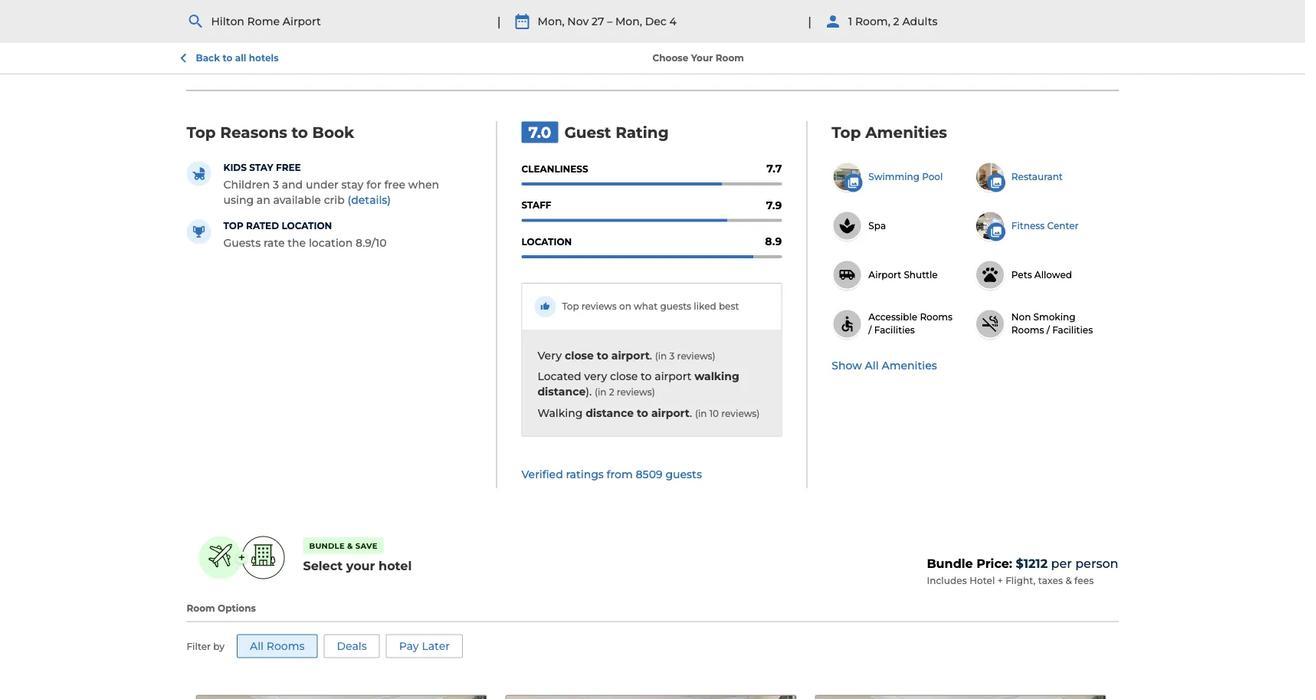 Task type: locate. For each thing, give the bounding box(es) containing it.
0 vertical spatial location
[[282, 220, 332, 231]]

reviews) up "walking"
[[678, 351, 716, 362]]

airport left shuttle
[[869, 269, 902, 280]]

bundle up select
[[309, 541, 345, 551]]

+ down price:
[[998, 575, 1004, 586]]

top
[[187, 123, 216, 141], [832, 123, 862, 141], [562, 301, 579, 312]]

0 horizontal spatial /
[[869, 325, 872, 336]]

allowed
[[1035, 269, 1073, 280]]

filter by amenity region
[[187, 634, 469, 670]]

includes
[[927, 575, 968, 586]]

0 horizontal spatial close
[[565, 349, 594, 362]]

0 vertical spatial rooms
[[921, 312, 953, 323]]

& for overview
[[260, 15, 267, 28]]

all right by
[[250, 640, 264, 653]]

0 vertical spatial +
[[238, 550, 246, 565]]

2 facilities from the left
[[1053, 325, 1094, 336]]

kids
[[224, 162, 247, 173]]

restaurant(s) amenity image
[[977, 163, 1004, 190]]

2 vertical spatial reviews)
[[722, 408, 760, 419]]

top left reasons
[[187, 123, 216, 141]]

$ right 1319
[[935, 11, 941, 22]]

1 horizontal spatial top
[[562, 301, 579, 312]]

top amenities
[[832, 123, 948, 141]]

tab list
[[187, 0, 715, 41]]

1 horizontal spatial facilities
[[1053, 325, 1094, 336]]

your
[[346, 558, 375, 573]]

1 horizontal spatial photo carousel region
[[506, 696, 796, 699]]

$ left 1319
[[907, 17, 911, 24]]

(in inside "very close to airport . (in 3 reviews)"
[[655, 351, 667, 362]]

1 vertical spatial hotel
[[970, 575, 996, 586]]

hotel down price:
[[970, 575, 996, 586]]

| for mon, nov 27 – mon, dec 4
[[498, 14, 501, 29]]

+
[[238, 550, 246, 565], [998, 575, 1004, 586]]

room right your
[[716, 53, 745, 64]]

2 vertical spatial airport
[[652, 406, 690, 419]]

about
[[517, 15, 551, 28]]

7.7
[[767, 162, 782, 175]]

close
[[565, 349, 594, 362], [610, 370, 638, 383]]

all inside button
[[865, 359, 879, 372]]

dec
[[645, 15, 667, 28]]

0 horizontal spatial hotel
[[226, 1, 259, 12]]

0 horizontal spatial +
[[238, 550, 246, 565]]

0 horizontal spatial facilities
[[875, 325, 915, 336]]

bundle for price:
[[927, 556, 974, 571]]

guests for 8509
[[666, 468, 702, 481]]

overview & photos button
[[187, 1, 327, 41]]

1 horizontal spatial mon,
[[616, 15, 643, 28]]

0 vertical spatial reviews)
[[678, 351, 716, 362]]

airport right rome
[[283, 15, 321, 28]]

| left 1
[[808, 14, 812, 29]]

1 vertical spatial &
[[347, 541, 353, 551]]

rooms right accessible
[[921, 312, 953, 323]]

pay
[[399, 640, 419, 653]]

and
[[282, 178, 303, 191]]

amenities inside button
[[882, 359, 938, 372]]

1 horizontal spatial reviews)
[[678, 351, 716, 362]]

1 facilities from the left
[[875, 325, 915, 336]]

reviews) inside walking distance to airport . (in 10 reviews)
[[722, 408, 760, 419]]

view map
[[565, 24, 612, 36]]

bundle inside 'bundle price: $1212 per person includes hotel + flight, taxes & fees'
[[927, 556, 974, 571]]

1 vertical spatial +
[[998, 575, 1004, 586]]

to down walking distance
[[637, 406, 649, 419]]

0 vertical spatial &
[[260, 15, 267, 28]]

& left save
[[347, 541, 353, 551]]

1 / from the left
[[869, 325, 872, 336]]

stay
[[342, 178, 364, 191]]

1 horizontal spatial location
[[522, 236, 572, 247]]

0 vertical spatial 2
[[894, 15, 900, 28]]

1 horizontal spatial &
[[347, 541, 353, 551]]

mon, left nov
[[538, 15, 565, 28]]

. left 10
[[690, 406, 693, 419]]

walking distance to airport . (in 10 reviews)
[[538, 406, 760, 419]]

guests for what
[[661, 301, 692, 312]]

1 horizontal spatial rooms
[[921, 312, 953, 323]]

rooms inside accessible rooms / facilities
[[921, 312, 953, 323]]

rooms left deals
[[267, 640, 305, 653]]

to left book
[[292, 123, 308, 141]]

guests left liked
[[661, 301, 692, 312]]

2 vertical spatial (in
[[695, 408, 707, 419]]

swimming
[[869, 171, 920, 182]]

bundle for &
[[309, 541, 345, 551]]

+ inside 'bundle price: $1212 per person includes hotel + flight, taxes & fees'
[[998, 575, 1004, 586]]

0 horizontal spatial 2
[[609, 387, 615, 398]]

3 left and
[[273, 178, 279, 191]]

0 vertical spatial room
[[716, 53, 745, 64]]

0 horizontal spatial all
[[250, 640, 264, 653]]

1 horizontal spatial airport
[[869, 269, 902, 280]]

0 vertical spatial .
[[650, 349, 653, 362]]

0 vertical spatial guests
[[661, 301, 692, 312]]

distance down ). (in 2 reviews)
[[586, 406, 634, 419]]

verified ratings from 8509 guests button
[[522, 467, 702, 482]]

1 vertical spatial rooms
[[1012, 325, 1045, 336]]

0 horizontal spatial |
[[498, 14, 501, 29]]

reviews) inside "very close to airport . (in 3 reviews)"
[[678, 351, 716, 362]]

bundle inside bundle & save select your hotel
[[309, 541, 345, 551]]

per
[[1052, 556, 1073, 571]]

(in left 10
[[695, 408, 707, 419]]

rooms
[[921, 312, 953, 323], [1012, 325, 1045, 336], [267, 640, 305, 653]]

2 vertical spatial rooms
[[267, 640, 305, 653]]

1 vertical spatial all
[[250, 640, 264, 653]]

distance inside walking distance
[[538, 385, 586, 398]]

(in for close to airport
[[655, 351, 667, 362]]

1 vertical spatial airport
[[869, 269, 902, 280]]

1 horizontal spatial room
[[716, 53, 745, 64]]

1 horizontal spatial (in
[[655, 351, 667, 362]]

1 vertical spatial (in
[[595, 387, 607, 398]]

top left the reviews on the top
[[562, 301, 579, 312]]

rooms for accessible rooms / facilities
[[921, 312, 953, 323]]

3 inside children 3 and under stay for free when using an available crib
[[273, 178, 279, 191]]

location up the
[[282, 220, 332, 231]]

guest rating
[[565, 123, 669, 141]]

0 horizontal spatial &
[[260, 15, 267, 28]]

top for top reviews on what guests liked best
[[562, 301, 579, 312]]

airport for distance to airport
[[652, 406, 690, 419]]

room
[[716, 53, 745, 64], [187, 603, 215, 614]]

2 horizontal spatial top
[[832, 123, 862, 141]]

0 vertical spatial all
[[865, 359, 879, 372]]

airport up walking distance to airport . (in 10 reviews)
[[655, 370, 692, 383]]

rooms inside all rooms button
[[267, 640, 305, 653]]

facilities down smoking
[[1053, 325, 1094, 336]]

filter by
[[187, 642, 225, 653]]

0 vertical spatial close
[[565, 349, 594, 362]]

when
[[409, 178, 439, 191]]

verified
[[522, 468, 563, 481]]

(in up walking distance
[[655, 351, 667, 362]]

0 vertical spatial airport
[[283, 15, 321, 28]]

1 room, 2 adults
[[849, 15, 938, 28]]

close up ). (in 2 reviews)
[[610, 370, 638, 383]]

1 vertical spatial .
[[690, 406, 693, 419]]

0 vertical spatial airport
[[612, 349, 650, 362]]

/ down smoking
[[1047, 325, 1051, 336]]

(in inside walking distance to airport . (in 10 reviews)
[[695, 408, 707, 419]]

2 / from the left
[[1047, 325, 1051, 336]]

travel sustainable
[[204, 51, 317, 62]]

1 | from the left
[[498, 14, 501, 29]]

all
[[865, 359, 879, 372], [250, 640, 264, 653]]

(in right ).
[[595, 387, 607, 398]]

airport down walking distance
[[652, 406, 690, 419]]

hilton
[[211, 15, 244, 28]]

to for walking
[[637, 406, 649, 419]]

1 vertical spatial reviews)
[[617, 387, 656, 398]]

/ inside accessible rooms / facilities
[[869, 325, 872, 336]]

1 vertical spatial distance
[[586, 406, 634, 419]]

amenities up swimming pool
[[866, 123, 948, 141]]

1 horizontal spatial all
[[865, 359, 879, 372]]

0 horizontal spatial 3
[[273, 178, 279, 191]]

2 | from the left
[[808, 14, 812, 29]]

. up walking distance
[[650, 349, 653, 362]]

hotel up overview
[[226, 1, 259, 12]]

0 vertical spatial (in
[[655, 351, 667, 362]]

airport for close to airport
[[612, 349, 650, 362]]

& left 'photos'
[[260, 15, 267, 28]]

top rated location guests rate the location 8.9/10
[[224, 220, 387, 249]]

0 horizontal spatial .
[[650, 349, 653, 362]]

guests inside button
[[666, 468, 702, 481]]

cleanliness
[[522, 163, 589, 174]]

distance
[[538, 385, 586, 398], [586, 406, 634, 419]]

3 up walking distance
[[670, 351, 675, 362]]

children 3 and under stay for free when using an available crib
[[224, 178, 439, 206]]

0 horizontal spatial airport
[[283, 15, 321, 28]]

non smoking rooms / facilities
[[1012, 312, 1094, 336]]

(in inside ). (in 2 reviews)
[[595, 387, 607, 398]]

choose your room
[[653, 53, 745, 64]]

to up very on the bottom left
[[597, 349, 609, 362]]

&
[[260, 15, 267, 28], [347, 541, 353, 551], [1066, 575, 1073, 586]]

0 horizontal spatial mon,
[[538, 15, 565, 28]]

1 vertical spatial 2
[[609, 387, 615, 398]]

children
[[224, 178, 270, 191]]

1 horizontal spatial map
[[672, 15, 696, 28]]

1 vertical spatial bundle
[[927, 556, 974, 571]]

image #1 image
[[816, 696, 1106, 699]]

location down staff at the left
[[522, 236, 572, 247]]

2 for adults
[[894, 15, 900, 28]]

reviews) for distance to airport
[[722, 408, 760, 419]]

top reviews on what guests liked best
[[562, 301, 740, 312]]

walking
[[538, 406, 583, 419]]

to for very
[[597, 349, 609, 362]]

distance for walking distance
[[538, 385, 586, 398]]

1 horizontal spatial bundle
[[927, 556, 974, 571]]

bundle & save select your hotel
[[303, 541, 412, 573]]

photo carousel region
[[197, 696, 487, 699], [506, 696, 796, 699]]

under
[[306, 178, 339, 191]]

to down "very close to airport . (in 3 reviews)"
[[641, 370, 652, 383]]

tab list containing overview & photos
[[187, 0, 715, 41]]

0 horizontal spatial (in
[[595, 387, 607, 398]]

mon, right –
[[616, 15, 643, 28]]

1 horizontal spatial 2
[[894, 15, 900, 28]]

to inside button
[[223, 53, 233, 64]]

kids stay free
[[224, 162, 301, 173]]

1 vertical spatial amenities
[[882, 359, 938, 372]]

. for distance to airport
[[690, 406, 693, 419]]

1 horizontal spatial +
[[998, 575, 1004, 586]]

bundle up includes
[[927, 556, 974, 571]]

2 inside ). (in 2 reviews)
[[609, 387, 615, 398]]

1 horizontal spatial |
[[808, 14, 812, 29]]

0 horizontal spatial rooms
[[267, 640, 305, 653]]

0 horizontal spatial photo carousel region
[[197, 696, 487, 699]]

bundle price: $1212 per person includes hotel + flight, taxes & fees
[[927, 556, 1119, 586]]

pets
[[1012, 269, 1033, 280]]

room left the options
[[187, 603, 215, 614]]

liked
[[694, 301, 717, 312]]

airport shuttle
[[869, 269, 938, 280]]

& inside bundle & save select your hotel
[[347, 541, 353, 551]]

2 down the located very close to airport in the bottom of the page
[[609, 387, 615, 398]]

facilities
[[875, 325, 915, 336], [1053, 325, 1094, 336]]

0 vertical spatial distance
[[538, 385, 586, 398]]

rate
[[264, 236, 285, 249]]

0 horizontal spatial reviews)
[[617, 387, 656, 398]]

| left about
[[498, 14, 501, 29]]

1 vertical spatial room
[[187, 603, 215, 614]]

guests right '8509'
[[666, 468, 702, 481]]

rome
[[247, 15, 280, 28]]

facilities down accessible
[[875, 325, 915, 336]]

1 photo carousel region from the left
[[197, 696, 487, 699]]

smoking
[[1034, 312, 1076, 323]]

walking distance
[[538, 370, 740, 398]]

2 right room,
[[894, 15, 900, 28]]

2 horizontal spatial rooms
[[1012, 325, 1045, 336]]

0 horizontal spatial bundle
[[309, 541, 345, 551]]

guests
[[224, 236, 261, 249]]

rooms down non
[[1012, 325, 1045, 336]]

for
[[367, 178, 382, 191]]

& left fees
[[1066, 575, 1073, 586]]

reviews) up walking distance to airport . (in 10 reviews)
[[617, 387, 656, 398]]

0 vertical spatial bundle
[[309, 541, 345, 551]]

0 vertical spatial amenities
[[866, 123, 948, 141]]

4-star hotel
[[187, 1, 259, 12]]

2 vertical spatial &
[[1066, 575, 1073, 586]]

/
[[869, 325, 872, 336], [1047, 325, 1051, 336]]

1 horizontal spatial hotel
[[970, 575, 996, 586]]

0 horizontal spatial top
[[187, 123, 216, 141]]

1 vertical spatial close
[[610, 370, 638, 383]]

1 horizontal spatial .
[[690, 406, 693, 419]]

top up 'indoor pool amenity' icon
[[832, 123, 862, 141]]

1 vertical spatial location
[[522, 236, 572, 247]]

2 horizontal spatial (in
[[695, 408, 707, 419]]

1 vertical spatial 3
[[670, 351, 675, 362]]

& for bundle
[[347, 541, 353, 551]]

/ down accessible
[[869, 325, 872, 336]]

1 vertical spatial guests
[[666, 468, 702, 481]]

to left all
[[223, 53, 233, 64]]

overview
[[206, 15, 257, 28]]

map
[[672, 15, 696, 28], [591, 24, 612, 36]]

room options
[[187, 603, 256, 614]]

the
[[288, 236, 306, 249]]

2 horizontal spatial reviews)
[[722, 408, 760, 419]]

0 vertical spatial 3
[[273, 178, 279, 191]]

0 horizontal spatial location
[[282, 220, 332, 231]]

4-
[[187, 1, 197, 12]]

& inside button
[[260, 15, 267, 28]]

free
[[384, 178, 406, 191]]

close up very on the bottom left
[[565, 349, 594, 362]]

airport up the located very close to airport in the bottom of the page
[[612, 349, 650, 362]]

reviews) right 10
[[722, 408, 760, 419]]

pool
[[923, 171, 943, 182]]

amenities down accessible rooms / facilities
[[882, 359, 938, 372]]

+ up the options
[[238, 550, 246, 565]]

1 horizontal spatial /
[[1047, 325, 1051, 336]]

from
[[607, 468, 633, 481]]

to for top
[[292, 123, 308, 141]]

flight,
[[1006, 575, 1036, 586]]

& inside 'bundle price: $1212 per person includes hotel + flight, taxes & fees'
[[1066, 575, 1073, 586]]

7.9
[[767, 199, 782, 212]]

2
[[894, 15, 900, 28], [609, 387, 615, 398]]

1 horizontal spatial 3
[[670, 351, 675, 362]]

all right show
[[865, 359, 879, 372]]

hotel
[[226, 1, 259, 12], [970, 575, 996, 586]]

accessible
[[869, 312, 918, 323]]

distance down located
[[538, 385, 586, 398]]

2 horizontal spatial &
[[1066, 575, 1073, 586]]

8.9
[[766, 235, 782, 248]]

show all amenities
[[832, 359, 938, 372]]

amenities
[[866, 123, 948, 141], [882, 359, 938, 372]]

stay
[[249, 162, 273, 173]]



Task type: vqa. For each thing, say whether or not it's contained in the screenshot.


Task type: describe. For each thing, give the bounding box(es) containing it.
show
[[832, 359, 863, 372]]

map inside 'tab list'
[[672, 15, 696, 28]]

2 photo carousel region from the left
[[506, 696, 796, 699]]

taxes
[[1039, 575, 1064, 586]]

(details)
[[348, 193, 391, 206]]

using
[[224, 193, 254, 206]]

top
[[224, 220, 244, 231]]

about button
[[499, 1, 569, 41]]

room,
[[856, 15, 891, 28]]

1 vertical spatial airport
[[655, 370, 692, 383]]

fees
[[1075, 575, 1094, 586]]

). (in 2 reviews)
[[586, 385, 656, 398]]

pets allowed
[[1012, 269, 1073, 280]]

save
[[356, 541, 378, 551]]

–
[[607, 15, 613, 28]]

1 mon, from the left
[[538, 15, 565, 28]]

very close to airport . (in 3 reviews)
[[538, 349, 716, 362]]

rooms inside non smoking rooms / facilities
[[1012, 325, 1045, 336]]

back to all hotels
[[196, 53, 279, 64]]

later
[[422, 640, 450, 653]]

fitness center
[[1012, 220, 1079, 231]]

view
[[565, 24, 589, 36]]

walking
[[695, 370, 740, 383]]

back
[[196, 53, 220, 64]]

. for close to airport
[[650, 349, 653, 362]]

what
[[634, 301, 658, 312]]

price:
[[977, 556, 1013, 571]]

all
[[235, 53, 246, 64]]

book
[[313, 123, 355, 141]]

(details) button
[[348, 192, 391, 207]]

| for 1 room, 2 adults
[[808, 14, 812, 29]]

nov
[[568, 15, 589, 28]]

swimming pool
[[869, 171, 943, 182]]

0 horizontal spatial map
[[591, 24, 612, 36]]

1 horizontal spatial close
[[610, 370, 638, 383]]

8509
[[636, 468, 663, 481]]

choose
[[653, 53, 689, 64]]

location inside top rated location guests rate the location 8.9/10
[[282, 220, 332, 231]]

rating
[[616, 123, 669, 141]]

select
[[303, 558, 343, 573]]

8.9/10
[[356, 236, 387, 249]]

0 vertical spatial hotel
[[226, 1, 259, 12]]

non
[[1012, 312, 1032, 323]]

fitness center amenity image
[[977, 212, 1004, 240]]

deals button
[[324, 634, 380, 658]]

options
[[218, 603, 256, 614]]

(in for distance to airport
[[695, 408, 707, 419]]

0 horizontal spatial $
[[907, 17, 911, 24]]

travel
[[204, 51, 244, 62]]

location
[[309, 236, 353, 249]]

7.0
[[529, 123, 552, 141]]

indoor pool amenity image
[[834, 163, 861, 190]]

facilities inside accessible rooms / facilities
[[875, 325, 915, 336]]

your
[[691, 53, 713, 64]]

reviews
[[589, 15, 634, 28]]

deals
[[337, 640, 367, 653]]

shuttle
[[904, 269, 938, 280]]

distance for walking distance to airport . (in 10 reviews)
[[586, 406, 634, 419]]

all rooms
[[250, 640, 305, 653]]

ratings
[[566, 468, 604, 481]]

by
[[213, 642, 225, 653]]

reviews) inside ). (in 2 reviews)
[[617, 387, 656, 398]]

reviews) for close to airport
[[678, 351, 716, 362]]

top reasons to book
[[187, 123, 355, 141]]

$ 1319 $ 1212
[[907, 8, 979, 31]]

star
[[197, 1, 223, 12]]

swimming pool button
[[832, 161, 957, 192]]

hotel inside 'bundle price: $1212 per person includes hotel + flight, taxes & fees'
[[970, 575, 996, 586]]

reviews
[[582, 301, 617, 312]]

2 mon, from the left
[[616, 15, 643, 28]]

rooms for all rooms
[[267, 640, 305, 653]]

fitness
[[1012, 220, 1045, 231]]

10
[[710, 408, 719, 419]]

1 horizontal spatial $
[[935, 11, 941, 22]]

0 horizontal spatial room
[[187, 603, 215, 614]]

view map button
[[549, 24, 612, 37]]

1319
[[913, 16, 930, 27]]

top for top amenities
[[832, 123, 862, 141]]

reviews button
[[571, 1, 652, 41]]

hotel
[[379, 558, 412, 573]]

/ inside non smoking rooms / facilities
[[1047, 325, 1051, 336]]

1212
[[943, 8, 979, 31]]

an
[[257, 193, 270, 206]]

best
[[719, 301, 740, 312]]

all inside button
[[250, 640, 264, 653]]

show all amenities button
[[832, 358, 938, 374]]

$1212
[[1017, 556, 1048, 571]]

top for top reasons to book
[[187, 123, 216, 141]]

2 for reviews)
[[609, 387, 615, 398]]

mon, nov 27 – mon, dec 4
[[538, 15, 677, 28]]

located very close to airport
[[538, 370, 695, 383]]

facilities inside non smoking rooms / facilities
[[1053, 325, 1094, 336]]

3 inside "very close to airport . (in 3 reviews)"
[[670, 351, 675, 362]]

photos
[[270, 15, 308, 28]]

hilton rome airport
[[211, 15, 321, 28]]

center
[[1048, 220, 1079, 231]]

available
[[273, 193, 321, 206]]

back to all hotels button
[[174, 49, 279, 67]]

pay later button
[[386, 634, 463, 658]]



